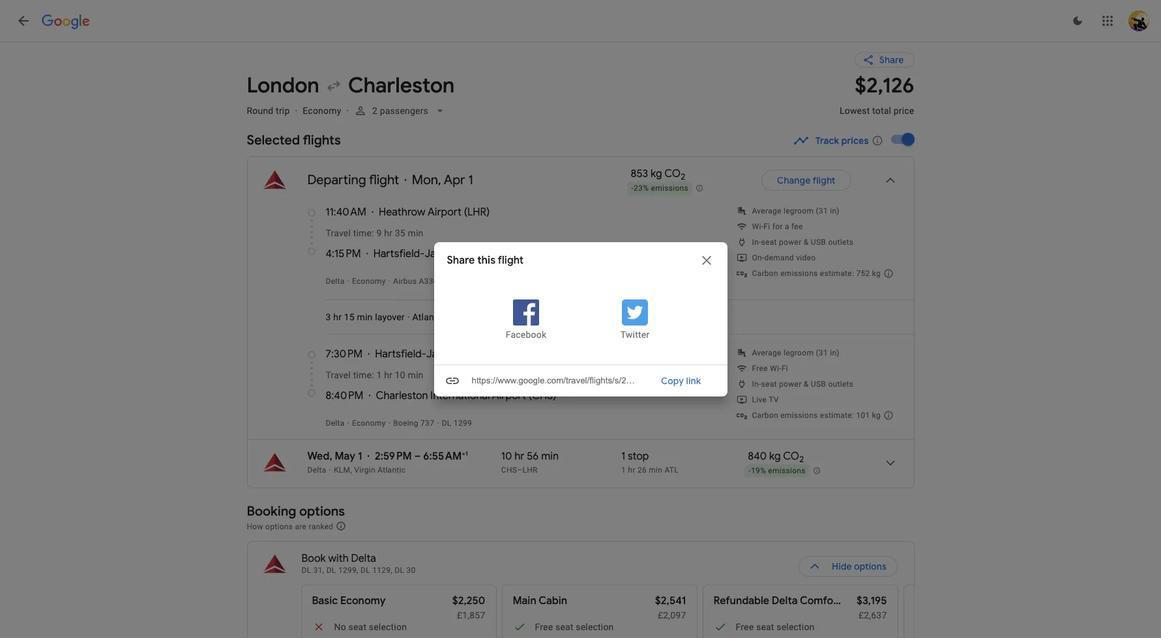 Task type: locate. For each thing, give the bounding box(es) containing it.
19%
[[751, 467, 766, 476]]

in-seat power & usb outlets up the video
[[752, 238, 854, 247]]

1 vertical spatial jackson
[[426, 348, 466, 361]]

seat down cabin
[[555, 623, 573, 633]]

co inside 853 kg co 2
[[664, 168, 681, 181]]

time: for 8:40 pm
[[353, 370, 374, 381]]

1 estimate: from the top
[[820, 269, 854, 279]]

estimate:
[[820, 269, 854, 279], [820, 412, 854, 421]]

1 vertical spatial options
[[265, 523, 293, 532]]

2 outlets from the top
[[828, 380, 854, 389]]

time: for 4:15 pm
[[353, 228, 374, 239]]

0 horizontal spatial 10
[[395, 370, 405, 381]]

0 horizontal spatial share
[[447, 254, 475, 267]]

0 vertical spatial atlanta
[[466, 248, 500, 261]]

carbon emissions estimate: 752 kilograms element
[[752, 269, 881, 279]]

1 vertical spatial estimate:
[[820, 412, 854, 421]]

wi- up tv
[[770, 365, 782, 374]]

outlets for charleston international airport
[[828, 380, 854, 389]]

2 for 840
[[799, 455, 804, 466]]

1 vertical spatial co
[[783, 451, 799, 464]]

0 vertical spatial in-seat power & usb outlets
[[752, 238, 854, 247]]

co up the -23% emissions
[[664, 168, 681, 181]]

2637 British pounds text field
[[859, 611, 887, 621]]

power down "free wi-fi"
[[779, 380, 802, 389]]

average legroom (31 in) up fee
[[752, 207, 840, 216]]

kg
[[651, 168, 662, 181], [872, 269, 881, 279], [872, 412, 881, 421], [769, 451, 781, 464]]

in- up on-
[[752, 238, 761, 247]]

list
[[247, 157, 914, 488]]

seat for main cabin
[[555, 623, 573, 633]]

1 in- from the top
[[752, 238, 761, 247]]

-23% emissions
[[631, 184, 688, 193]]

in-seat power & usb outlets up tv
[[752, 380, 854, 389]]

wed, may 1
[[307, 451, 362, 464]]

jackson up charleston international airport (chs)
[[426, 348, 466, 361]]

1 horizontal spatial options
[[299, 504, 345, 520]]

1 average from the top
[[752, 207, 781, 216]]

1 vertical spatial hartsfield-jackson atlanta international airport
[[375, 348, 602, 361]]

Departure time: 2:59 PM. text field
[[375, 451, 412, 464]]

dl left the 31,
[[302, 567, 311, 576]]

international right this
[[502, 248, 562, 261]]

1 travel from the top
[[326, 228, 351, 239]]

list containing departing flight
[[247, 157, 914, 488]]

1 vertical spatial usb
[[811, 380, 826, 389]]

delta
[[326, 277, 345, 286], [326, 419, 345, 428], [307, 466, 326, 475], [351, 553, 376, 566], [772, 595, 798, 608]]

2 horizontal spatial flight
[[813, 175, 835, 186]]

average for charleston international airport
[[752, 349, 781, 358]]

1 horizontal spatial  image
[[329, 466, 331, 475]]

1 average legroom (31 in) from the top
[[752, 207, 840, 216]]

international for 7:30 pm
[[504, 348, 563, 361]]

& up the video
[[804, 238, 809, 247]]

1 vertical spatial travel
[[326, 370, 351, 381]]

– right 2:59 pm text box
[[414, 451, 421, 464]]

2 (31 from the top
[[816, 349, 828, 358]]

options right hide
[[854, 561, 887, 573]]

Arrival time: 4:15 PM. text field
[[326, 248, 361, 261]]

selection
[[369, 623, 407, 633], [576, 623, 614, 633], [777, 623, 815, 633]]

carbon down on-
[[752, 269, 778, 279]]

0 vertical spatial –
[[414, 451, 421, 464]]

delta down wed,
[[307, 466, 326, 475]]

853 kg co 2
[[631, 168, 685, 183]]

flight inside button
[[813, 175, 835, 186]]

usb up the video
[[811, 238, 826, 247]]

2 inside 853 kg co 2
[[681, 172, 685, 183]]

estimate: left 101
[[820, 412, 854, 421]]

 image for economy
[[347, 277, 349, 286]]

2 passengers
[[373, 106, 429, 116]]

1 vertical spatial 2
[[681, 172, 685, 183]]

0 vertical spatial  image
[[295, 106, 298, 116]]

in) for charleston international airport
[[830, 349, 840, 358]]

1 legroom from the top
[[784, 207, 814, 216]]

2 vertical spatial atlanta
[[468, 348, 501, 361]]

free seat selection for delta
[[736, 623, 815, 633]]

2 power from the top
[[779, 380, 802, 389]]

0 vertical spatial average legroom (31 in)
[[752, 207, 840, 216]]

 image left klm,
[[329, 466, 331, 475]]

1 vertical spatial legroom
[[784, 349, 814, 358]]

economy
[[303, 106, 341, 116], [352, 277, 386, 286], [352, 419, 386, 428], [340, 595, 386, 608]]

free seat selection
[[535, 623, 614, 633], [736, 623, 815, 633]]

hartsfield-jackson atlanta international airport up 900neo
[[373, 248, 600, 261]]

boeing 737
[[393, 419, 434, 428]]

twitter
[[620, 330, 650, 340]]

free down main cabin in the bottom left of the page
[[535, 623, 553, 633]]

1 free seat selection from the left
[[535, 623, 614, 633]]

mon, apr 1
[[412, 172, 473, 188]]

1 (31 from the top
[[816, 207, 828, 216]]

101
[[856, 412, 870, 421]]

1 vertical spatial in)
[[830, 349, 840, 358]]

legroom up "free wi-fi"
[[784, 349, 814, 358]]

min
[[408, 228, 423, 239], [357, 312, 373, 323], [408, 370, 423, 381], [541, 451, 559, 464], [649, 466, 663, 475]]

atlanta down a330-
[[412, 312, 445, 323]]

$2,541
[[655, 595, 686, 608]]

charleston inside list
[[376, 390, 428, 403]]

& up carbon emissions estimate: 101 kilograms element
[[804, 380, 809, 389]]

0 horizontal spatial –
[[414, 451, 421, 464]]

international up dl 1299
[[431, 390, 490, 403]]

1 & from the top
[[804, 238, 809, 247]]

0 vertical spatial options
[[299, 504, 345, 520]]

2 in- from the top
[[752, 380, 761, 389]]

heathrow
[[379, 206, 425, 219]]

0 horizontal spatial -
[[631, 184, 634, 193]]

2 for 853
[[681, 172, 685, 183]]

fi
[[764, 222, 770, 232], [782, 365, 788, 374]]

0 vertical spatial jackson
[[425, 248, 464, 261]]

10 up boeing
[[395, 370, 405, 381]]

power for charleston international airport
[[779, 380, 802, 389]]

1 vertical spatial (31
[[816, 349, 828, 358]]

jackson up 900neo
[[425, 248, 464, 261]]

hr
[[384, 228, 392, 239], [333, 312, 342, 323], [384, 370, 392, 381], [515, 451, 524, 464], [628, 466, 635, 475]]

2 left the passengers
[[373, 106, 378, 116]]

1 for time:
[[376, 370, 382, 381]]

2 travel from the top
[[326, 370, 351, 381]]

1 in) from the top
[[830, 207, 840, 216]]

share this flight
[[447, 254, 524, 267]]

hartsfield-
[[373, 248, 425, 261], [375, 348, 426, 361]]

2 time: from the top
[[353, 370, 374, 381]]

in- up live
[[752, 380, 761, 389]]

0 vertical spatial average
[[752, 207, 781, 216]]

Arrival time: 6:55 AM on  Thursday, May 2. text field
[[423, 450, 468, 464]]

options down booking
[[265, 523, 293, 532]]

free
[[752, 365, 768, 374], [535, 623, 553, 633], [736, 623, 754, 633]]

time: left "9"
[[353, 228, 374, 239]]

with
[[328, 553, 349, 566]]

(31 down change flight button
[[816, 207, 828, 216]]

main content containing london
[[247, 42, 1109, 639]]

fi left for
[[764, 222, 770, 232]]

carbon for charleston international airport
[[752, 412, 778, 421]]

kg right 752
[[872, 269, 881, 279]]

hartsfield- up travel time: 1 hr 10 min
[[375, 348, 426, 361]]

free seat selection for cabin
[[535, 623, 614, 633]]

840
[[748, 451, 767, 464]]

0 vertical spatial in)
[[830, 207, 840, 216]]

on-demand video
[[752, 254, 816, 263]]

2 vertical spatial  image
[[329, 466, 331, 475]]

co up -19% emissions at the right of page
[[783, 451, 799, 464]]

0 vertical spatial co
[[664, 168, 681, 181]]

atlanta up charleston international airport (chs)
[[468, 348, 501, 361]]

0 vertical spatial estimate:
[[820, 269, 854, 279]]

in)
[[830, 207, 840, 216], [830, 349, 840, 358]]

1 horizontal spatial share
[[879, 54, 904, 66]]

0 horizontal spatial options
[[265, 523, 293, 532]]

2 vertical spatial options
[[854, 561, 887, 573]]

1 horizontal spatial free seat selection
[[736, 623, 815, 633]]

1 horizontal spatial –
[[517, 466, 522, 475]]

travel for 7:30 pm
[[326, 370, 351, 381]]

1 horizontal spatial -
[[749, 467, 751, 476]]

2 usb from the top
[[811, 380, 826, 389]]

1 vertical spatial charleston
[[376, 390, 428, 403]]

min right the 35
[[408, 228, 423, 239]]

free seat selection down cabin
[[535, 623, 614, 633]]

1 vertical spatial in-
[[752, 380, 761, 389]]

hr for travel time: 1 hr 10 min
[[384, 370, 392, 381]]

1 outlets from the top
[[828, 238, 854, 247]]

2 average legroom (31 in) from the top
[[752, 349, 840, 358]]

average legroom (31 in) up "free wi-fi"
[[752, 349, 840, 358]]

change
[[777, 175, 811, 186]]

2 vertical spatial 2
[[799, 455, 804, 466]]

klm,
[[334, 466, 352, 475]]

1 usb from the top
[[811, 238, 826, 247]]

average up "free wi-fi"
[[752, 349, 781, 358]]

0 vertical spatial (31
[[816, 207, 828, 216]]

video
[[796, 254, 816, 263]]

1 vertical spatial share
[[447, 254, 475, 267]]

Copy link field
[[470, 371, 640, 392]]

options up ranked
[[299, 504, 345, 520]]

a330-
[[419, 277, 440, 286]]

1 horizontal spatial selection
[[576, 623, 614, 633]]

- down 840
[[749, 467, 751, 476]]

share button
[[855, 52, 914, 68]]

book with delta dl 31, dl 1299, dl 1129, dl 30
[[302, 553, 416, 576]]

round trip
[[247, 106, 290, 116]]

0 vertical spatial legroom
[[784, 207, 814, 216]]

fi up carbon emissions estimate: 101 kilograms element
[[782, 365, 788, 374]]

0 vertical spatial outlets
[[828, 238, 854, 247]]

0 vertical spatial hartsfield-jackson atlanta international airport
[[373, 248, 600, 261]]

0 vertical spatial in-
[[752, 238, 761, 247]]

2 & from the top
[[804, 380, 809, 389]]

2 vertical spatial international
[[431, 390, 490, 403]]

flight right "change"
[[813, 175, 835, 186]]

hartsfield-jackson atlanta international airport down facebook
[[375, 348, 602, 361]]

dl right 1299,
[[361, 567, 370, 576]]

2 up the -23% emissions
[[681, 172, 685, 183]]

0 vertical spatial share
[[879, 54, 904, 66]]

in-seat power & usb outlets for hartsfield-jackson atlanta international airport
[[752, 238, 854, 247]]

copy link
[[661, 375, 701, 387]]

seat right no
[[348, 623, 367, 633]]

1 vertical spatial fi
[[782, 365, 788, 374]]

0 horizontal spatial 2
[[373, 106, 378, 116]]

free for main cabin
[[535, 623, 553, 633]]

1 vertical spatial in-seat power & usb outlets
[[752, 380, 854, 389]]

1 vertical spatial wi-
[[770, 365, 782, 374]]

2 selection from the left
[[576, 623, 614, 633]]

carbon down live tv
[[752, 412, 778, 421]]

£1,857
[[457, 611, 485, 621]]

legroom up fee
[[784, 207, 814, 216]]

2126 us dollars element
[[855, 72, 914, 99]]

1 vertical spatial -
[[749, 467, 751, 476]]

main content
[[247, 42, 1109, 639]]

delta up dl 31, dl 1299, dl 1129, dl 30 text field
[[351, 553, 376, 566]]

international down facebook
[[504, 348, 563, 361]]

 image
[[295, 106, 298, 116], [347, 277, 349, 286], [329, 466, 331, 475]]

selected
[[247, 132, 300, 149]]

share for share
[[879, 54, 904, 66]]

estimate: for charleston international airport
[[820, 412, 854, 421]]

 image left boeing
[[388, 419, 391, 428]]

flight up heathrow
[[369, 172, 399, 188]]

share
[[879, 54, 904, 66], [447, 254, 475, 267]]

0 vertical spatial travel
[[326, 228, 351, 239]]

&
[[804, 238, 809, 247], [804, 380, 809, 389]]

demand
[[764, 254, 794, 263]]

0 vertical spatial 2
[[373, 106, 378, 116]]

co
[[664, 168, 681, 181], [783, 451, 799, 464]]

0 vertical spatial wi-
[[752, 222, 764, 232]]

seat
[[761, 238, 777, 247], [761, 380, 777, 389], [348, 623, 367, 633], [555, 623, 573, 633], [756, 623, 774, 633]]

min up "boeing 737"
[[408, 370, 423, 381]]

delta left comfort
[[772, 595, 798, 608]]

1 vertical spatial power
[[779, 380, 802, 389]]

facebook button
[[485, 289, 568, 352]]

0 vertical spatial usb
[[811, 238, 826, 247]]

1 vertical spatial 10
[[501, 451, 512, 464]]

travel for 11:40 am
[[326, 228, 351, 239]]

(31 up the carbon emissions estimate: 101 kg
[[816, 349, 828, 358]]

international for 4:15 pm
[[502, 248, 562, 261]]

0 vertical spatial &
[[804, 238, 809, 247]]

2 horizontal spatial  image
[[347, 277, 349, 286]]

(lhr)
[[464, 206, 490, 219]]

dl left 30
[[395, 567, 404, 576]]

share for share this flight
[[447, 254, 475, 267]]

-19% emissions
[[749, 467, 806, 476]]

lhr
[[522, 466, 538, 475]]

outlets for hartsfield-jackson atlanta international airport
[[828, 238, 854, 247]]

1 horizontal spatial fi
[[782, 365, 788, 374]]

1 horizontal spatial 2
[[681, 172, 685, 183]]

2 average from the top
[[752, 349, 781, 358]]

30
[[406, 567, 416, 576]]

- down 853 at the top right of page
[[631, 184, 634, 193]]

dl right the 31,
[[326, 567, 336, 576]]

free seat selection down refundable delta comfort plus
[[736, 623, 815, 633]]

hr inside "1 stop 1 hr 26 min atl"
[[628, 466, 635, 475]]

airbus a330-900neo
[[393, 277, 468, 286]]

carbon emissions estimate: 752 kg
[[752, 269, 881, 279]]

free for refundable delta comfort plus
[[736, 623, 754, 633]]

 image
[[347, 106, 349, 116], [388, 277, 391, 286], [407, 312, 410, 323], [347, 419, 349, 428], [388, 419, 391, 428]]

2 up -19% emissions at the right of page
[[799, 455, 804, 466]]

0 horizontal spatial free seat selection
[[535, 623, 614, 633]]

1 horizontal spatial flight
[[498, 254, 524, 267]]

3 dl from the left
[[361, 567, 370, 576]]

1 vertical spatial –
[[517, 466, 522, 475]]

1 dl from the left
[[302, 567, 311, 576]]

share inside button
[[879, 54, 904, 66]]

tv
[[769, 396, 779, 405]]

1 horizontal spatial 10
[[501, 451, 512, 464]]

usb for charleston international airport
[[811, 380, 826, 389]]

total duration 10 hr 56 min. element
[[501, 451, 621, 466]]

ranked
[[309, 523, 333, 532]]

min right 56
[[541, 451, 559, 464]]

– down total duration 10 hr 56 min. element in the bottom of the page
[[517, 466, 522, 475]]

time: up 8:40 pm text field
[[353, 370, 374, 381]]

- for 840 kg co
[[749, 467, 751, 476]]

charleston up 2 passengers
[[348, 72, 455, 99]]

1 selection from the left
[[369, 623, 407, 633]]

flight for departing flight
[[369, 172, 399, 188]]

free inside list
[[752, 365, 768, 374]]

are
[[295, 523, 307, 532]]

None text field
[[840, 72, 914, 128]]

-
[[631, 184, 634, 193], [749, 467, 751, 476]]

1 stop flight. element
[[621, 451, 649, 466]]

boeing
[[393, 419, 418, 428]]

layover (1 of 1) is a 1 hr 26 min layover at hartsfield-jackson atlanta international airport in atlanta. element
[[621, 466, 741, 476]]

2 estimate: from the top
[[820, 412, 854, 421]]

book
[[302, 553, 326, 566]]

estimate: for hartsfield-jackson atlanta international airport
[[820, 269, 854, 279]]

2 in-seat power & usb outlets from the top
[[752, 380, 854, 389]]

usb
[[811, 238, 826, 247], [811, 380, 826, 389]]

share up $2,126
[[879, 54, 904, 66]]

charleston for charleston
[[348, 72, 455, 99]]

hartsfield- down the 35
[[373, 248, 425, 261]]

airport
[[428, 206, 462, 219], [564, 248, 598, 261], [565, 348, 599, 361], [492, 390, 526, 403]]

co inside 840 kg co 2
[[783, 451, 799, 464]]

options inside dropdown button
[[854, 561, 887, 573]]

outlets up the carbon emissions estimate: 101 kg
[[828, 380, 854, 389]]

usb up carbon emissions estimate: 101 kilograms element
[[811, 380, 826, 389]]

 image right 'layover'
[[407, 312, 410, 323]]

free up live
[[752, 365, 768, 374]]

a
[[785, 222, 789, 232]]

in- for charleston international airport
[[752, 380, 761, 389]]

$3,195
[[857, 595, 887, 608]]

1 in-seat power & usb outlets from the top
[[752, 238, 854, 247]]

0 horizontal spatial flight
[[369, 172, 399, 188]]

2097 British pounds text field
[[658, 611, 686, 621]]

- for 853 kg co
[[631, 184, 634, 193]]

legroom
[[784, 207, 814, 216], [784, 349, 814, 358]]

flight details. departing flight on monday, april 1. leaves heathrow airport at 11:40 am on monday, april 1 and arrives at charleston international airport at 8:40 pm on monday, april 1. image
[[882, 173, 898, 188]]

& for charleston international airport
[[804, 380, 809, 389]]

hide
[[832, 561, 852, 573]]

752
[[856, 269, 870, 279]]

2 horizontal spatial 2
[[799, 455, 804, 466]]

2 carbon from the top
[[752, 412, 778, 421]]

carbon emissions estimate: 101 kg
[[752, 412, 881, 421]]

list inside main content
[[247, 157, 914, 488]]

0 vertical spatial power
[[779, 238, 802, 247]]

7:30 pm
[[326, 348, 363, 361]]

1 vertical spatial carbon
[[752, 412, 778, 421]]

kg up the -23% emissions
[[651, 168, 662, 181]]

1 power from the top
[[779, 238, 802, 247]]

1 vertical spatial hartsfield-
[[375, 348, 426, 361]]

how
[[247, 523, 263, 532]]

delta inside 'book with delta dl 31, dl 1299, dl 1129, dl 30'
[[351, 553, 376, 566]]

fee
[[791, 222, 803, 232]]

min inside 10 hr 56 min chs – lhr
[[541, 451, 559, 464]]

1 vertical spatial average legroom (31 in)
[[752, 349, 840, 358]]

delta down 8:40 pm text field
[[326, 419, 345, 428]]

0 horizontal spatial selection
[[369, 623, 407, 633]]

 image down 4:15 pm
[[347, 277, 349, 286]]

1 vertical spatial average
[[752, 349, 781, 358]]

co for 840 kg co
[[783, 451, 799, 464]]

0 vertical spatial carbon
[[752, 269, 778, 279]]

1 vertical spatial international
[[504, 348, 563, 361]]

0 vertical spatial 10
[[395, 370, 405, 381]]

1 horizontal spatial co
[[783, 451, 799, 464]]

0 horizontal spatial co
[[664, 168, 681, 181]]

 image right trip
[[295, 106, 298, 116]]

options for how
[[265, 523, 293, 532]]

1 vertical spatial &
[[804, 380, 809, 389]]

2 horizontal spatial selection
[[777, 623, 815, 633]]

in-seat power & usb outlets for charleston international airport
[[752, 380, 854, 389]]

min inside "1 stop 1 hr 26 min atl"
[[649, 466, 663, 475]]

seat for basic economy
[[348, 623, 367, 633]]

charleston up boeing
[[376, 390, 428, 403]]

copy link button
[[434, 365, 727, 397], [645, 371, 717, 392]]

apr
[[444, 172, 465, 188]]

free down refundable
[[736, 623, 754, 633]]

3 selection from the left
[[777, 623, 815, 633]]

layover
[[375, 312, 405, 323]]

min right 26 in the bottom right of the page
[[649, 466, 663, 475]]

2 inside 840 kg co 2
[[799, 455, 804, 466]]

0 vertical spatial charleston
[[348, 72, 455, 99]]

0 vertical spatial international
[[502, 248, 562, 261]]

0 vertical spatial fi
[[764, 222, 770, 232]]

0 horizontal spatial wi-
[[752, 222, 764, 232]]

1 vertical spatial  image
[[347, 277, 349, 286]]

1 vertical spatial outlets
[[828, 380, 854, 389]]

London to Charleston and back text field
[[247, 72, 824, 99]]

Departure time: 7:30 PM. text field
[[326, 348, 363, 361]]

travel down departure time: 7:30 pm. text field on the left
[[326, 370, 351, 381]]

flight right this
[[498, 254, 524, 267]]

average legroom (31 in) for charleston international airport
[[752, 349, 840, 358]]

average legroom (31 in) for hartsfield-jackson atlanta international airport
[[752, 207, 840, 216]]

2 in) from the top
[[830, 349, 840, 358]]

0 vertical spatial hartsfield-
[[373, 248, 425, 261]]

10 up chs at the left
[[501, 451, 512, 464]]

2 legroom from the top
[[784, 349, 814, 358]]

kg inside 840 kg co 2
[[769, 451, 781, 464]]

0 vertical spatial -
[[631, 184, 634, 193]]

average up the wi-fi for a fee
[[752, 207, 781, 216]]

outlets up the 'carbon emissions estimate: 752 kilograms' element
[[828, 238, 854, 247]]

1 time: from the top
[[353, 228, 374, 239]]

estimate: left 752
[[820, 269, 854, 279]]

close image
[[699, 253, 714, 268]]

& for hartsfield-jackson atlanta international airport
[[804, 238, 809, 247]]

in-
[[752, 238, 761, 247], [752, 380, 761, 389]]

1 carbon from the top
[[752, 269, 778, 279]]

selection for delta
[[777, 623, 815, 633]]

0 vertical spatial time:
[[353, 228, 374, 239]]

kg up -19% emissions at the right of page
[[769, 451, 781, 464]]

departing flight
[[307, 172, 399, 188]]

legroom for charleston international airport
[[784, 349, 814, 358]]

2 horizontal spatial options
[[854, 561, 887, 573]]

seat down refundable delta comfort plus
[[756, 623, 774, 633]]

twitter button
[[594, 289, 676, 352]]

1 vertical spatial time:
[[353, 370, 374, 381]]

2 free seat selection from the left
[[736, 623, 815, 633]]



Task type: vqa. For each thing, say whether or not it's contained in the screenshot.


Task type: describe. For each thing, give the bounding box(es) containing it.
737
[[421, 419, 434, 428]]

carbon emissions estimate: 101 kilograms element
[[752, 412, 881, 421]]

may
[[335, 451, 355, 464]]

hartsfield- for 7:30 pm
[[375, 348, 426, 361]]

refundable
[[714, 595, 769, 608]]

hide options button
[[799, 557, 898, 578]]

(31 for charleston international airport
[[816, 349, 828, 358]]

min right 15
[[357, 312, 373, 323]]

jackson for 4:15 pm
[[425, 248, 464, 261]]

chs
[[501, 466, 517, 475]]

2:59 pm
[[375, 451, 412, 464]]

£2,097
[[658, 611, 686, 621]]

no
[[334, 623, 346, 633]]

3 hr 15 min layover
[[326, 312, 405, 323]]

atl
[[665, 466, 679, 475]]

no seat selection
[[334, 623, 407, 633]]

2:59 pm – 6:55 am +1
[[375, 450, 468, 464]]

840 kg co 2
[[748, 451, 804, 466]]

learn more about tracked prices image
[[871, 135, 883, 147]]

1129,
[[372, 567, 392, 576]]

9
[[376, 228, 382, 239]]

co for 853 kg co
[[664, 168, 681, 181]]

seat for refundable delta comfort plus
[[756, 623, 774, 633]]

0 horizontal spatial fi
[[764, 222, 770, 232]]

min for travel time: 1 hr 10 min
[[408, 370, 423, 381]]

average for hartsfield-jackson atlanta international airport
[[752, 207, 781, 216]]

2 inside 'popup button'
[[373, 106, 378, 116]]

hr for travel time: 9 hr 35 min
[[384, 228, 392, 239]]

35
[[395, 228, 405, 239]]

1 for apr
[[468, 172, 473, 188]]

1 horizontal spatial wi-
[[770, 365, 782, 374]]

learn more about booking options element
[[336, 520, 346, 534]]

(31 for hartsfield-jackson atlanta international airport
[[816, 207, 828, 216]]

live tv
[[752, 396, 779, 405]]

free wi-fi
[[752, 365, 788, 374]]

prices
[[841, 135, 869, 147]]

passengers
[[380, 106, 429, 116]]

booking options
[[247, 504, 345, 520]]

– inside 10 hr 56 min chs – lhr
[[517, 466, 522, 475]]

economy down 8:40 pm
[[352, 419, 386, 428]]

virgin
[[354, 466, 375, 475]]

airbus
[[393, 277, 417, 286]]

booking
[[247, 504, 296, 520]]

link
[[686, 375, 701, 387]]

main
[[513, 595, 536, 608]]

trip
[[276, 106, 290, 116]]

10 hr 56 min chs – lhr
[[501, 451, 559, 475]]

31,
[[313, 567, 324, 576]]

1 for may
[[358, 451, 362, 464]]

hartsfield- for 4:15 pm
[[373, 248, 425, 261]]

$2,126
[[855, 72, 914, 99]]

charleston for charleston international airport (chs)
[[376, 390, 428, 403]]

2 dl from the left
[[326, 567, 336, 576]]

economy up no seat selection
[[340, 595, 386, 608]]

min for travel time: 9 hr 35 min
[[408, 228, 423, 239]]

main cabin
[[513, 595, 567, 608]]

56
[[527, 451, 539, 464]]

london
[[247, 72, 319, 99]]

power for hartsfield-jackson atlanta international airport
[[779, 238, 802, 247]]

refundable delta comfort plus
[[714, 595, 864, 608]]

15
[[344, 312, 355, 323]]

round
[[247, 106, 273, 116]]

4:15 pm
[[326, 248, 361, 261]]

Departure time: 11:40 AM. text field
[[326, 206, 366, 219]]

travel time: 1 hr 10 min
[[326, 370, 423, 381]]

flight for change flight
[[813, 175, 835, 186]]

options for booking
[[299, 504, 345, 520]]

change flight button
[[761, 170, 851, 191]]

return flight on wednesday, may 1. leaves charleston international airport at 2:59 pm on wednesday, may 1 and arrives at heathrow airport at 6:55 am on thursday, may 2. element
[[307, 450, 468, 464]]

lowest
[[840, 106, 870, 116]]

selection for economy
[[369, 623, 407, 633]]

hr inside 10 hr 56 min chs – lhr
[[515, 451, 524, 464]]

economy up 3 hr 15 min layover
[[352, 277, 386, 286]]

(chs)
[[529, 390, 556, 403]]

 image left 2 passengers
[[347, 106, 349, 116]]

dl 1299
[[442, 419, 472, 428]]

4 dl from the left
[[395, 567, 404, 576]]

price
[[894, 106, 914, 116]]

selection for cabin
[[576, 623, 614, 633]]

Flight numbers DL 31, DL 1299, DL 1129, DL 30 text field
[[302, 567, 416, 576]]

flights
[[303, 132, 341, 149]]

hartsfield-jackson atlanta international airport for 4:15 pm
[[373, 248, 600, 261]]

26
[[638, 466, 647, 475]]

min for 1 stop 1 hr 26 min atl
[[649, 466, 663, 475]]

legroom for hartsfield-jackson atlanta international airport
[[784, 207, 814, 216]]

options for hide
[[854, 561, 887, 573]]

+1
[[462, 450, 468, 458]]

23%
[[634, 184, 649, 193]]

go back image
[[16, 13, 31, 29]]

in) for hartsfield-jackson atlanta international airport
[[830, 207, 840, 216]]

selected flights
[[247, 132, 341, 149]]

hr for 1 stop 1 hr 26 min atl
[[628, 466, 635, 475]]

none text field containing $2,126
[[840, 72, 914, 128]]

economy up "flights"
[[303, 106, 341, 116]]

1 stop 1 hr 26 min atl
[[621, 451, 679, 475]]

$2,126 lowest total price
[[840, 72, 914, 116]]

comfort
[[800, 595, 842, 608]]

heathrow airport (lhr)
[[379, 206, 490, 219]]

Arrival time: 8:40 PM. text field
[[326, 390, 364, 403]]

track prices
[[815, 135, 869, 147]]

klm, virgin atlantic
[[334, 466, 406, 475]]

3
[[326, 312, 331, 323]]

 image for klm, virgin atlantic
[[329, 466, 331, 475]]

stop
[[628, 451, 649, 464]]

1857 British pounds text field
[[457, 611, 485, 621]]

cabin
[[539, 595, 567, 608]]

plus
[[844, 595, 864, 608]]

– inside 2:59 pm – 6:55 am +1
[[414, 451, 421, 464]]

change flight
[[777, 175, 835, 186]]

8:40 pm
[[326, 390, 364, 403]]

this
[[477, 254, 496, 267]]

delta down 4:15 pm
[[326, 277, 345, 286]]

0 horizontal spatial  image
[[295, 106, 298, 116]]

live
[[752, 396, 767, 405]]

1 for stop
[[621, 466, 626, 475]]

atlanta for 4:15 pm
[[466, 248, 500, 261]]

kg right 101
[[872, 412, 881, 421]]

for
[[772, 222, 783, 232]]

mon,
[[412, 172, 441, 188]]

wed,
[[307, 451, 332, 464]]

learn more about booking options image
[[336, 522, 346, 532]]

 image left airbus
[[388, 277, 391, 286]]

$2,250
[[452, 595, 485, 608]]

1 vertical spatial atlanta
[[412, 312, 445, 323]]

6:55 am
[[423, 451, 462, 464]]

total
[[872, 106, 891, 116]]

853
[[631, 168, 648, 181]]

hide options
[[832, 561, 887, 573]]

jackson for 7:30 pm
[[426, 348, 466, 361]]

£2,637
[[859, 611, 887, 621]]

carbon for hartsfield-jackson atlanta international airport
[[752, 269, 778, 279]]

seat down "free wi-fi"
[[761, 380, 777, 389]]

charleston international airport (chs)
[[376, 390, 556, 403]]

in- for hartsfield-jackson atlanta international airport
[[752, 238, 761, 247]]

10 inside 10 hr 56 min chs – lhr
[[501, 451, 512, 464]]

basic
[[312, 595, 338, 608]]

kg inside 853 kg co 2
[[651, 168, 662, 181]]

seat down the wi-fi for a fee
[[761, 238, 777, 247]]

atlantic
[[378, 466, 406, 475]]

usb for hartsfield-jackson atlanta international airport
[[811, 238, 826, 247]]

how options are ranked
[[247, 523, 336, 532]]

hartsfield-jackson atlanta international airport for 7:30 pm
[[375, 348, 602, 361]]

atlanta for 7:30 pm
[[468, 348, 501, 361]]

 image down 8:40 pm text field
[[347, 419, 349, 428]]



